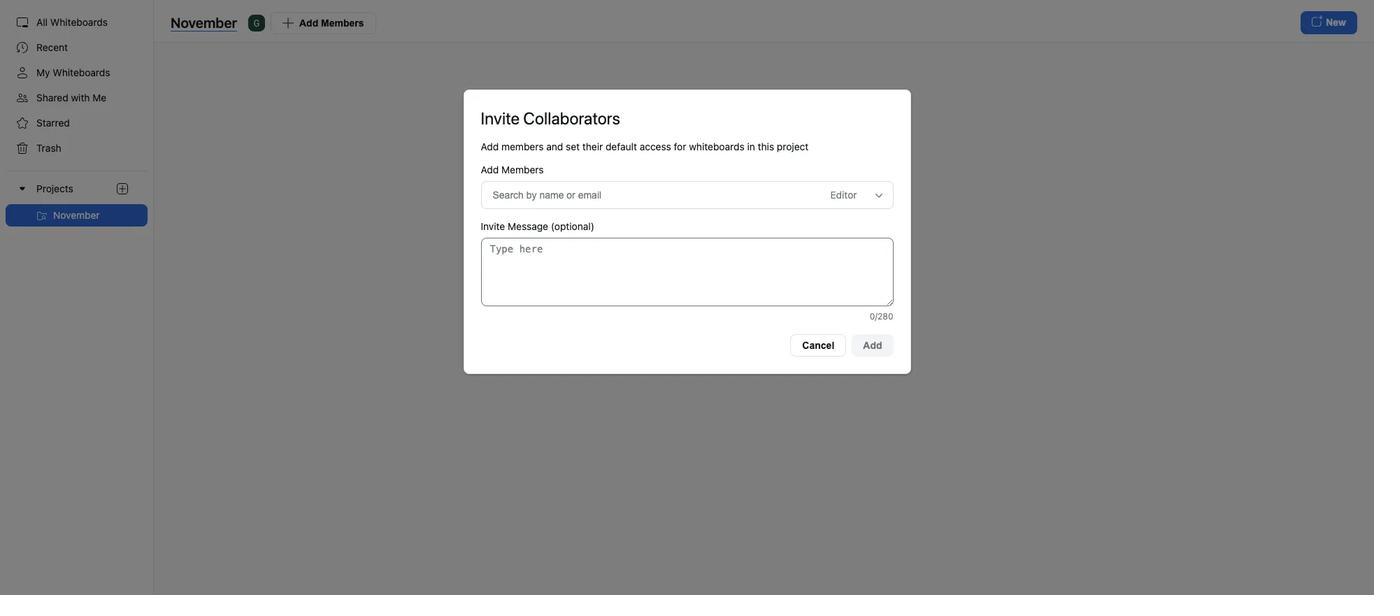 Task type: locate. For each thing, give the bounding box(es) containing it.
for right in
[[788, 128, 810, 147]]

add members inside add members button
[[299, 17, 364, 28]]

(optional)
[[551, 220, 595, 232]]

for right access
[[674, 140, 687, 152]]

0 horizontal spatial project
[[777, 140, 809, 152]]

show options image
[[873, 190, 885, 201]]

whiteboards
[[50, 16, 108, 28], [53, 66, 110, 78]]

1 invite from the top
[[481, 108, 520, 128]]

menu bar
[[0, 0, 154, 595]]

0 vertical spatial november
[[171, 14, 237, 30]]

invite message (optional)
[[481, 220, 595, 232]]

1 horizontal spatial members
[[502, 163, 544, 175]]

message
[[508, 220, 548, 232]]

invite for invite collaborators
[[481, 108, 520, 128]]

shared
[[36, 92, 68, 104]]

1 vertical spatial invite
[[481, 220, 505, 232]]

invite
[[481, 108, 520, 128], [481, 220, 505, 232]]

all whiteboards menu item
[[6, 11, 148, 34]]

0 horizontal spatial this
[[758, 140, 775, 152]]

my whiteboards
[[36, 66, 110, 78]]

0 vertical spatial add members
[[299, 17, 364, 28]]

november inside 'november' menu item
[[53, 209, 100, 221]]

add button
[[852, 334, 894, 357]]

0/280
[[870, 311, 894, 322]]

0 vertical spatial members
[[321, 17, 364, 28]]

add inside button
[[299, 17, 318, 28]]

this right in
[[758, 140, 775, 152]]

1 horizontal spatial add members
[[481, 163, 544, 175]]

1 vertical spatial add members
[[481, 163, 544, 175]]

0 horizontal spatial november
[[53, 209, 100, 221]]

menu item containing projects
[[0, 171, 153, 227]]

project inside invite collaborators dialog
[[777, 140, 809, 152]]

november
[[171, 14, 237, 30], [53, 209, 100, 221]]

members
[[321, 17, 364, 28], [502, 163, 544, 175]]

0 vertical spatial whiteboards
[[50, 16, 108, 28]]

their
[[583, 140, 603, 152]]

Invite Message (optional) text field
[[481, 238, 894, 306]]

0 horizontal spatial members
[[321, 17, 364, 28]]

for inside invite collaborators dialog
[[674, 140, 687, 152]]

editor
[[831, 189, 857, 201]]

0 horizontal spatial for
[[674, 140, 687, 152]]

project right in
[[777, 140, 809, 152]]

menu item
[[0, 171, 153, 227]]

this inside invite collaborators dialog
[[758, 140, 775, 152]]

project
[[847, 128, 902, 147], [777, 140, 809, 152]]

shared with me
[[36, 92, 107, 104]]

this
[[814, 128, 843, 147], [758, 140, 775, 152]]

members inside button
[[321, 17, 364, 28]]

whiteboards
[[689, 140, 745, 152]]

0 horizontal spatial add members
[[299, 17, 364, 28]]

collaborators
[[524, 108, 620, 128]]

add
[[299, 17, 318, 28], [481, 140, 499, 152], [481, 163, 499, 175], [863, 340, 883, 351]]

my whiteboards menu item
[[6, 62, 148, 84]]

0 vertical spatial invite
[[481, 108, 520, 128]]

1 vertical spatial members
[[502, 163, 544, 175]]

invite for invite message (optional)
[[481, 220, 505, 232]]

for
[[788, 128, 810, 147], [674, 140, 687, 152]]

menu item inside "menu bar"
[[0, 171, 153, 227]]

whiteboards for all whiteboards
[[50, 16, 108, 28]]

menu bar containing all whiteboards
[[0, 0, 154, 595]]

1 vertical spatial november
[[53, 209, 100, 221]]

1 horizontal spatial project
[[847, 128, 902, 147]]

1 vertical spatial whiteboards
[[53, 66, 110, 78]]

1 horizontal spatial for
[[788, 128, 810, 147]]

set
[[566, 140, 580, 152]]

1 horizontal spatial november
[[171, 14, 237, 30]]

this up editor
[[814, 128, 843, 147]]

add members
[[299, 17, 364, 28], [481, 163, 544, 175]]

1 horizontal spatial this
[[814, 128, 843, 147]]

whiteboards up recent menu item
[[50, 16, 108, 28]]

access
[[640, 140, 671, 152]]

members inside invite collaborators dialog
[[502, 163, 544, 175]]

invite left message
[[481, 220, 505, 232]]

Search by name or email,Search by name or email text field
[[493, 184, 801, 205]]

whiteboards up with
[[53, 66, 110, 78]]

all
[[36, 16, 48, 28]]

recent
[[36, 41, 68, 53]]

invite collaborators dialog
[[463, 89, 911, 374]]

add members and set their default access for whiteboards in this project
[[481, 140, 809, 152]]

project up show options image
[[847, 128, 902, 147]]

cancel
[[803, 340, 835, 351]]

invite up "members"
[[481, 108, 520, 128]]

2 invite from the top
[[481, 220, 505, 232]]

recent menu item
[[6, 36, 148, 59]]



Task type: vqa. For each thing, say whether or not it's contained in the screenshot.
shared
yes



Task type: describe. For each thing, give the bounding box(es) containing it.
with
[[71, 92, 90, 104]]

trash menu item
[[6, 137, 148, 160]]

members
[[502, 140, 544, 152]]

add inside button
[[863, 340, 883, 351]]

november menu item
[[6, 204, 148, 227]]

my
[[36, 66, 50, 78]]

and
[[547, 140, 563, 152]]

default
[[606, 140, 637, 152]]

create
[[627, 128, 679, 147]]

november image
[[36, 211, 48, 222]]

invite collaborators
[[481, 108, 620, 128]]

starred menu item
[[6, 112, 148, 134]]

add members inside invite collaborators dialog
[[481, 163, 544, 175]]

cancel button
[[791, 334, 847, 357]]

whiteboards for my whiteboards
[[53, 66, 110, 78]]

a
[[683, 128, 692, 147]]

projects
[[36, 183, 73, 195]]

whiteboard
[[696, 128, 785, 147]]

add members button
[[271, 12, 376, 34]]

starred
[[36, 117, 70, 129]]

in
[[748, 140, 755, 152]]

editor button
[[831, 184, 873, 205]]

trash
[[36, 142, 61, 154]]

me
[[93, 92, 107, 104]]

create a whiteboard for this project
[[627, 128, 902, 147]]

shared with me menu item
[[6, 87, 148, 109]]

all whiteboards
[[36, 16, 108, 28]]

november menu
[[0, 204, 153, 227]]



